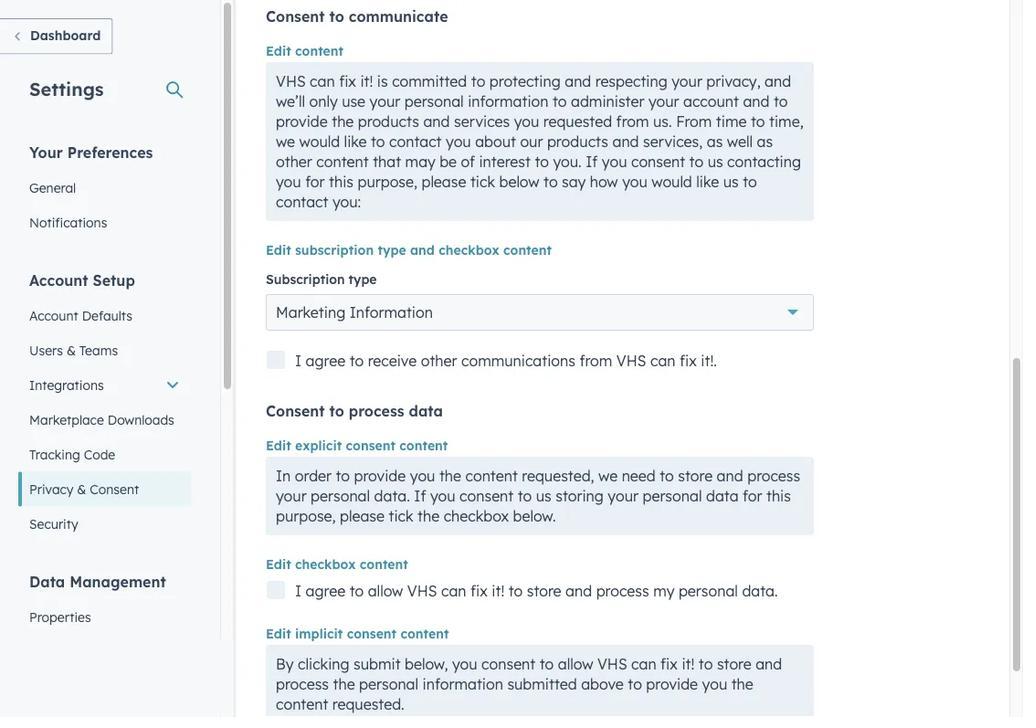 Task type: locate. For each thing, give the bounding box(es) containing it.
type right the subscription
[[378, 242, 406, 258]]

below
[[499, 173, 540, 191]]

this inside vhs can fix it! is committed to protecting and respecting your privacy, and we'll only use your personal information to administer your account and to provide the products and services you requested from us. from time to time, we would like to contact you about our products and services, as well as other content that may be of interest to you. if you consent to us contacting you for this purpose, please tick below to say how you would like us to contact you:
[[329, 173, 354, 191]]

& right users
[[67, 342, 76, 358]]

content up 'below.'
[[466, 467, 518, 485]]

consent
[[266, 7, 325, 26], [266, 402, 325, 420], [90, 481, 139, 497]]

1 vertical spatial checkbox
[[444, 507, 509, 526]]

allow
[[368, 582, 403, 601], [558, 655, 594, 674]]

1 horizontal spatial would
[[652, 173, 693, 191]]

i agree to allow vhs can fix it! to store and process my personal data.
[[295, 582, 778, 601]]

1 horizontal spatial please
[[422, 173, 467, 191]]

in order to provide you the content requested, we need to store and process your personal data. if you consent to us storing your personal data for this purpose, please tick the checkbox below.
[[276, 467, 801, 526]]

below.
[[513, 507, 556, 526]]

communications
[[462, 352, 576, 370]]

subscription
[[295, 242, 374, 258]]

1 vertical spatial purpose,
[[276, 507, 336, 526]]

can down my
[[632, 655, 657, 674]]

2 vertical spatial us
[[536, 487, 552, 505]]

store inside the 'by clicking submit below, you consent to allow vhs can fix it! to store and process the personal information submitted above to provide you the content requested.'
[[717, 655, 752, 674]]

vhs up we'll
[[276, 72, 306, 90]]

it! inside vhs can fix it! is committed to protecting and respecting your privacy, and we'll only use your personal information to administer your account and to provide the products and services you requested from us. from time to time, we would like to contact you about our products and services, as well as other content that may be of interest to you. if you consent to us contacting you for this purpose, please tick below to say how you would like us to contact you:
[[361, 72, 373, 90]]

personal inside vhs can fix it! is committed to protecting and respecting your privacy, and we'll only use your personal information to administer your account and to provide the products and services you requested from us. from time to time, we would like to contact you about our products and services, as well as other content that may be of interest to you. if you consent to us contacting you for this purpose, please tick below to say how you would like us to contact you:
[[405, 92, 464, 111]]

data
[[409, 402, 443, 420], [706, 487, 739, 505]]

1 horizontal spatial tick
[[471, 173, 495, 191]]

provide down edit explicit consent content button
[[354, 467, 406, 485]]

0 vertical spatial allow
[[368, 582, 403, 601]]

edit up in
[[266, 438, 291, 454]]

consent down services,
[[632, 153, 686, 171]]

your up us.
[[649, 92, 680, 111]]

marketing information button
[[266, 294, 814, 331]]

content
[[295, 43, 344, 59], [317, 153, 369, 171], [504, 242, 552, 258], [400, 438, 448, 454], [466, 467, 518, 485], [360, 557, 408, 573], [401, 626, 449, 642], [276, 696, 328, 714]]

communicate
[[349, 7, 448, 26]]

privacy & consent
[[29, 481, 139, 497]]

0 horizontal spatial provide
[[276, 112, 328, 131]]

0 horizontal spatial it!
[[361, 72, 373, 90]]

above
[[581, 675, 624, 694]]

1 horizontal spatial for
[[743, 487, 763, 505]]

security
[[29, 516, 78, 532]]

information for consent
[[423, 675, 504, 694]]

1 vertical spatial products
[[547, 133, 609, 151]]

0 horizontal spatial purpose,
[[276, 507, 336, 526]]

tick inside in order to provide you the content requested, we need to store and process your personal data. if you consent to us storing your personal data for this purpose, please tick the checkbox below.
[[389, 507, 414, 526]]

0 vertical spatial purpose,
[[358, 173, 418, 191]]

1 horizontal spatial store
[[678, 467, 713, 485]]

consent up 'below.'
[[460, 487, 514, 505]]

0 vertical spatial tick
[[471, 173, 495, 191]]

0 vertical spatial us
[[708, 153, 724, 171]]

1 vertical spatial &
[[77, 481, 86, 497]]

1 horizontal spatial this
[[767, 487, 791, 505]]

consent down tracking code link
[[90, 481, 139, 497]]

agree down edit checkbox content button at the left
[[306, 582, 346, 601]]

from left us.
[[617, 112, 649, 131]]

1 account from the top
[[29, 271, 88, 289]]

tick up edit checkbox content
[[389, 507, 414, 526]]

agree for i agree to receive other communications from vhs can fix it!.
[[306, 352, 346, 370]]

like down services,
[[697, 173, 720, 191]]

would down only
[[299, 133, 340, 151]]

please down be
[[422, 173, 467, 191]]

1 vertical spatial it!
[[492, 582, 505, 601]]

1 horizontal spatial if
[[586, 153, 598, 171]]

your down need
[[608, 487, 639, 505]]

0 horizontal spatial data.
[[374, 487, 410, 505]]

contact left 'you:'
[[276, 193, 329, 211]]

i down marketing
[[295, 352, 302, 370]]

0 horizontal spatial this
[[329, 173, 354, 191]]

purpose, down the order
[[276, 507, 336, 526]]

and inside button
[[410, 242, 435, 258]]

tick down of
[[471, 173, 495, 191]]

account
[[684, 92, 739, 111]]

content up the "below,"
[[401, 626, 449, 642]]

information inside the 'by clicking submit below, you consent to allow vhs can fix it! to store and process the personal information submitted above to provide you the content requested.'
[[423, 675, 504, 694]]

2 vertical spatial store
[[717, 655, 752, 674]]

0 horizontal spatial contact
[[276, 193, 329, 211]]

content up only
[[295, 43, 344, 59]]

allow up above
[[558, 655, 594, 674]]

may
[[405, 153, 436, 171]]

we
[[276, 133, 295, 151], [599, 467, 618, 485]]

below,
[[405, 655, 448, 674]]

checkbox
[[439, 242, 500, 258], [444, 507, 509, 526], [295, 557, 356, 573]]

0 vertical spatial would
[[299, 133, 340, 151]]

can up the "below,"
[[441, 582, 467, 601]]

edit subscription type and checkbox content
[[266, 242, 552, 258]]

content up 'you:'
[[317, 153, 369, 171]]

information down the "below,"
[[423, 675, 504, 694]]

of
[[461, 153, 475, 171]]

0 horizontal spatial &
[[67, 342, 76, 358]]

1 vertical spatial for
[[743, 487, 763, 505]]

personal down the order
[[311, 487, 370, 505]]

us up 'below.'
[[536, 487, 552, 505]]

information down protecting on the top of the page
[[468, 92, 549, 111]]

contact up may at the top left
[[389, 133, 442, 151]]

checkbox up implicit
[[295, 557, 356, 573]]

respecting
[[596, 72, 668, 90]]

process
[[349, 402, 405, 420], [748, 467, 801, 485], [597, 582, 650, 601], [276, 675, 329, 694]]

and inside the 'by clicking submit below, you consent to allow vhs can fix it! to store and process the personal information submitted above to provide you the content requested.'
[[756, 655, 783, 674]]

1 vertical spatial data
[[706, 487, 739, 505]]

personal down committed
[[405, 92, 464, 111]]

vhs up the "below,"
[[408, 582, 437, 601]]

edit up subscription
[[266, 242, 291, 258]]

process inside the 'by clicking submit below, you consent to allow vhs can fix it! to store and process the personal information submitted above to provide you the content requested.'
[[276, 675, 329, 694]]

1 vertical spatial would
[[652, 173, 693, 191]]

1 horizontal spatial purpose,
[[358, 173, 418, 191]]

edit inside button
[[266, 43, 291, 59]]

consent up submitted
[[482, 655, 536, 674]]

administer
[[571, 92, 645, 111]]

if
[[586, 153, 598, 171], [414, 487, 426, 505]]

provide inside the 'by clicking submit below, you consent to allow vhs can fix it! to store and process the personal information submitted above to provide you the content requested.'
[[647, 675, 698, 694]]

we inside vhs can fix it! is committed to protecting and respecting your privacy, and we'll only use your personal information to administer your account and to provide the products and services you requested from us. from time to time, we would like to contact you about our products and services, as well as other content that may be of interest to you. if you consent to us contacting you for this purpose, please tick below to say how you would like us to contact you:
[[276, 133, 295, 151]]

process inside in order to provide you the content requested, we need to store and process your personal data. if you consent to us storing your personal data for this purpose, please tick the checkbox below.
[[748, 467, 801, 485]]

can inside the 'by clicking submit below, you consent to allow vhs can fix it! to store and process the personal information submitted above to provide you the content requested.'
[[632, 655, 657, 674]]

0 vertical spatial type
[[378, 242, 406, 258]]

contacting
[[728, 153, 802, 171]]

that
[[373, 153, 401, 171]]

2 agree from the top
[[306, 582, 346, 601]]

0 vertical spatial like
[[344, 133, 367, 151]]

1 vertical spatial provide
[[354, 467, 406, 485]]

0 vertical spatial information
[[468, 92, 549, 111]]

5 edit from the top
[[266, 626, 291, 642]]

my
[[654, 582, 675, 601]]

can inside vhs can fix it! is committed to protecting and respecting your privacy, and we'll only use your personal information to administer your account and to provide the products and services you requested from us. from time to time, we would like to contact you about our products and services, as well as other content that may be of interest to you. if you consent to us contacting you for this purpose, please tick below to say how you would like us to contact you:
[[310, 72, 335, 90]]

2 vertical spatial provide
[[647, 675, 698, 694]]

other
[[276, 153, 312, 171], [421, 352, 457, 370]]

0 vertical spatial account
[[29, 271, 88, 289]]

1 horizontal spatial contact
[[389, 133, 442, 151]]

& right privacy
[[77, 481, 86, 497]]

0 vertical spatial i
[[295, 352, 302, 370]]

1 vertical spatial allow
[[558, 655, 594, 674]]

1 edit from the top
[[266, 43, 291, 59]]

0 horizontal spatial store
[[527, 582, 562, 601]]

purpose, down that
[[358, 173, 418, 191]]

the inside vhs can fix it! is committed to protecting and respecting your privacy, and we'll only use your personal information to administer your account and to provide the products and services you requested from us. from time to time, we would like to contact you about our products and services, as well as other content that may be of interest to you. if you consent to us contacting you for this purpose, please tick below to say how you would like us to contact you:
[[332, 112, 354, 131]]

1 horizontal spatial allow
[[558, 655, 594, 674]]

provide inside vhs can fix it! is committed to protecting and respecting your privacy, and we'll only use your personal information to administer your account and to provide the products and services you requested from us. from time to time, we would like to contact you about our products and services, as well as other content that may be of interest to you. if you consent to us contacting you for this purpose, please tick below to say how you would like us to contact you:
[[276, 112, 328, 131]]

2 vertical spatial checkbox
[[295, 557, 356, 573]]

0 vertical spatial other
[[276, 153, 312, 171]]

agree
[[306, 352, 346, 370], [306, 582, 346, 601]]

as left well
[[707, 133, 723, 151]]

consent up the submit
[[347, 626, 397, 642]]

content down the consent to process data at the bottom left of the page
[[400, 438, 448, 454]]

please up edit checkbox content
[[340, 507, 385, 526]]

if up how
[[586, 153, 598, 171]]

if inside in order to provide you the content requested, we need to store and process your personal data. if you consent to us storing your personal data for this purpose, please tick the checkbox below.
[[414, 487, 426, 505]]

1 horizontal spatial data
[[706, 487, 739, 505]]

please
[[422, 173, 467, 191], [340, 507, 385, 526]]

like down use on the left of the page
[[344, 133, 367, 151]]

edit for in order to provide you the content requested, we need to store and process your personal data. if you consent to us storing your personal data for this purpose, please tick the checkbox below.
[[266, 438, 291, 454]]

provide down we'll
[[276, 112, 328, 131]]

information inside vhs can fix it! is committed to protecting and respecting your privacy, and we'll only use your personal information to administer your account and to provide the products and services you requested from us. from time to time, we would like to contact you about our products and services, as well as other content that may be of interest to you. if you consent to us contacting you for this purpose, please tick below to say how you would like us to contact you:
[[468, 92, 549, 111]]

use
[[342, 92, 366, 111]]

other down we'll
[[276, 153, 312, 171]]

1 agree from the top
[[306, 352, 346, 370]]

data
[[29, 573, 65, 591]]

us down contacting on the right
[[724, 173, 739, 191]]

properties
[[29, 609, 91, 625]]

2 vertical spatial it!
[[682, 655, 695, 674]]

checkbox down below
[[439, 242, 500, 258]]

vhs up above
[[598, 655, 628, 674]]

2 horizontal spatial provide
[[647, 675, 698, 694]]

1 horizontal spatial it!
[[492, 582, 505, 601]]

1 vertical spatial data.
[[743, 582, 778, 601]]

0 horizontal spatial allow
[[368, 582, 403, 601]]

0 vertical spatial data.
[[374, 487, 410, 505]]

content up marketing information "popup button" at the top
[[504, 242, 552, 258]]

1 horizontal spatial like
[[697, 173, 720, 191]]

1 horizontal spatial we
[[599, 467, 618, 485]]

account defaults link
[[18, 298, 191, 333]]

0 vertical spatial this
[[329, 173, 354, 191]]

1 i from the top
[[295, 352, 302, 370]]

1 vertical spatial please
[[340, 507, 385, 526]]

1 vertical spatial this
[[767, 487, 791, 505]]

0 horizontal spatial type
[[349, 271, 377, 287]]

how
[[590, 173, 619, 191]]

1 horizontal spatial type
[[378, 242, 406, 258]]

purpose, inside in order to provide you the content requested, we need to store and process your personal data. if you consent to us storing your personal data for this purpose, please tick the checkbox below.
[[276, 507, 336, 526]]

0 horizontal spatial please
[[340, 507, 385, 526]]

i
[[295, 352, 302, 370], [295, 582, 302, 601]]

&
[[67, 342, 76, 358], [77, 481, 86, 497]]

1 vertical spatial i
[[295, 582, 302, 601]]

type up marketing information
[[349, 271, 377, 287]]

edit
[[266, 43, 291, 59], [266, 242, 291, 258], [266, 438, 291, 454], [266, 557, 291, 573], [266, 626, 291, 642]]

content down by
[[276, 696, 328, 714]]

users & teams link
[[18, 333, 191, 368]]

account defaults
[[29, 308, 132, 324]]

consent up edit content
[[266, 7, 325, 26]]

edit up by
[[266, 626, 291, 642]]

0 horizontal spatial like
[[344, 133, 367, 151]]

vhs inside the 'by clicking submit below, you consent to allow vhs can fix it! to store and process the personal information submitted above to provide you the content requested.'
[[598, 655, 628, 674]]

0 vertical spatial checkbox
[[439, 242, 500, 258]]

1 vertical spatial account
[[29, 308, 78, 324]]

storing
[[556, 487, 604, 505]]

2 i from the top
[[295, 582, 302, 601]]

0 horizontal spatial tick
[[389, 507, 414, 526]]

1 vertical spatial type
[[349, 271, 377, 287]]

the
[[332, 112, 354, 131], [440, 467, 462, 485], [418, 507, 440, 526], [333, 675, 355, 694], [732, 675, 754, 694]]

0 vertical spatial we
[[276, 133, 295, 151]]

edit up we'll
[[266, 43, 291, 59]]

us.
[[654, 112, 672, 131]]

1 vertical spatial from
[[580, 352, 613, 370]]

information
[[468, 92, 549, 111], [423, 675, 504, 694]]

0 vertical spatial consent
[[266, 7, 325, 26]]

products up that
[[358, 112, 419, 131]]

1 vertical spatial store
[[527, 582, 562, 601]]

1 horizontal spatial products
[[547, 133, 609, 151]]

1 vertical spatial other
[[421, 352, 457, 370]]

data.
[[374, 487, 410, 505], [743, 582, 778, 601]]

type
[[378, 242, 406, 258], [349, 271, 377, 287]]

from inside vhs can fix it! is committed to protecting and respecting your privacy, and we'll only use your personal information to administer your account and to provide the products and services you requested from us. from time to time, we would like to contact you about our products and services, as well as other content that may be of interest to you. if you consent to us contacting you for this purpose, please tick below to say how you would like us to contact you:
[[617, 112, 649, 131]]

0 vertical spatial store
[[678, 467, 713, 485]]

1 vertical spatial contact
[[276, 193, 329, 211]]

other right receive
[[421, 352, 457, 370]]

1 vertical spatial if
[[414, 487, 426, 505]]

0 horizontal spatial would
[[299, 133, 340, 151]]

consent for consent to process data
[[266, 402, 325, 420]]

submit
[[354, 655, 401, 674]]

dashboard link
[[0, 18, 113, 54]]

only
[[309, 92, 338, 111]]

2 account from the top
[[29, 308, 78, 324]]

provide right above
[[647, 675, 698, 694]]

account up users
[[29, 308, 78, 324]]

tick
[[471, 173, 495, 191], [389, 507, 414, 526]]

privacy
[[29, 481, 73, 497]]

1 horizontal spatial from
[[617, 112, 649, 131]]

0 vertical spatial provide
[[276, 112, 328, 131]]

& for privacy
[[77, 481, 86, 497]]

we down we'll
[[276, 133, 295, 151]]

personal
[[405, 92, 464, 111], [311, 487, 370, 505], [643, 487, 702, 505], [679, 582, 738, 601], [359, 675, 419, 694]]

checkbox left 'below.'
[[444, 507, 509, 526]]

teams
[[79, 342, 118, 358]]

account up account defaults
[[29, 271, 88, 289]]

us down 'time'
[[708, 153, 724, 171]]

personal right my
[[679, 582, 738, 601]]

edit for by clicking submit below, you consent to allow vhs can fix it! to store and process the personal information submitted above to provide you the content requested.
[[266, 626, 291, 642]]

3 edit from the top
[[266, 438, 291, 454]]

consent up explicit
[[266, 402, 325, 420]]

1 vertical spatial like
[[697, 173, 720, 191]]

from down marketing information "popup button" at the top
[[580, 352, 613, 370]]

2 vertical spatial consent
[[90, 481, 139, 497]]

if down edit explicit consent content button
[[414, 487, 426, 505]]

0 horizontal spatial if
[[414, 487, 426, 505]]

data management
[[29, 573, 166, 591]]

personal down the submit
[[359, 675, 419, 694]]

0 horizontal spatial other
[[276, 153, 312, 171]]

0 horizontal spatial we
[[276, 133, 295, 151]]

us
[[708, 153, 724, 171], [724, 173, 739, 191], [536, 487, 552, 505]]

order
[[295, 467, 332, 485]]

1 vertical spatial we
[[599, 467, 618, 485]]

account
[[29, 271, 88, 289], [29, 308, 78, 324]]

i for i agree to receive other communications from vhs can fix it!.
[[295, 352, 302, 370]]

allow up edit implicit consent content
[[368, 582, 403, 601]]

you
[[514, 112, 540, 131], [446, 133, 471, 151], [602, 153, 627, 171], [276, 173, 301, 191], [623, 173, 648, 191], [410, 467, 435, 485], [430, 487, 456, 505], [452, 655, 478, 674], [702, 675, 728, 694]]

is
[[377, 72, 388, 90]]

store inside in order to provide you the content requested, we need to store and process your personal data. if you consent to us storing your personal data for this purpose, please tick the checkbox below.
[[678, 467, 713, 485]]

products down requested in the top of the page
[[547, 133, 609, 151]]

consent down the consent to process data at the bottom left of the page
[[346, 438, 396, 454]]

0 vertical spatial please
[[422, 173, 467, 191]]

settings
[[29, 77, 104, 100]]

allow inside the 'by clicking submit below, you consent to allow vhs can fix it! to store and process the personal information submitted above to provide you the content requested.'
[[558, 655, 594, 674]]

contact
[[389, 133, 442, 151], [276, 193, 329, 211]]

agree down marketing
[[306, 352, 346, 370]]

1 vertical spatial information
[[423, 675, 504, 694]]

1 vertical spatial us
[[724, 173, 739, 191]]

downloads
[[108, 412, 174, 428]]

edit content
[[266, 43, 344, 59]]

1 horizontal spatial data.
[[743, 582, 778, 601]]

checkbox inside button
[[295, 557, 356, 573]]

0 vertical spatial &
[[67, 342, 76, 358]]

content up edit implicit consent content
[[360, 557, 408, 573]]

store
[[678, 467, 713, 485], [527, 582, 562, 601], [717, 655, 752, 674]]

edit for vhs can fix it! is committed to protecting and respecting your privacy, and we'll only use your personal information to administer your account and to provide the products and services you requested from us. from time to time, we would like to contact you about our products and services, as well as other content that may be of interest to you. if you consent to us contacting you for this purpose, please tick below to say how you would like us to contact you:
[[266, 43, 291, 59]]

to
[[329, 7, 344, 26], [471, 72, 486, 90], [553, 92, 567, 111], [774, 92, 788, 111], [751, 112, 766, 131], [371, 133, 385, 151], [535, 153, 549, 171], [690, 153, 704, 171], [544, 173, 558, 191], [743, 173, 758, 191], [350, 352, 364, 370], [329, 402, 344, 420], [336, 467, 350, 485], [660, 467, 674, 485], [518, 487, 532, 505], [350, 582, 364, 601], [509, 582, 523, 601], [540, 655, 554, 674], [699, 655, 713, 674], [628, 675, 642, 694]]

1 vertical spatial consent
[[266, 402, 325, 420]]

i down edit checkbox content button at the left
[[295, 582, 302, 601]]

content inside edit content button
[[295, 43, 344, 59]]

we left need
[[599, 467, 618, 485]]

2 horizontal spatial it!
[[682, 655, 695, 674]]

account for account setup
[[29, 271, 88, 289]]

as up contacting on the right
[[757, 133, 773, 151]]

consent to communicate
[[266, 7, 448, 26]]

would down services,
[[652, 173, 693, 191]]

subscription
[[266, 271, 345, 287]]

0 vertical spatial for
[[305, 173, 325, 191]]

your preferences element
[[18, 142, 191, 240]]

can up only
[[310, 72, 335, 90]]

0 vertical spatial agree
[[306, 352, 346, 370]]

we'll
[[276, 92, 305, 111]]

edit down in
[[266, 557, 291, 573]]

time,
[[770, 112, 804, 131]]

your
[[29, 143, 63, 161]]

i agree to receive other communications from vhs can fix it!.
[[295, 352, 717, 370]]

0 vertical spatial if
[[586, 153, 598, 171]]

account setup element
[[18, 270, 191, 542]]

1 horizontal spatial as
[[757, 133, 773, 151]]

consent
[[632, 153, 686, 171], [346, 438, 396, 454], [460, 487, 514, 505], [347, 626, 397, 642], [482, 655, 536, 674]]

1 horizontal spatial provide
[[354, 467, 406, 485]]

0 vertical spatial from
[[617, 112, 649, 131]]

0 horizontal spatial products
[[358, 112, 419, 131]]

1 vertical spatial tick
[[389, 507, 414, 526]]

1 horizontal spatial &
[[77, 481, 86, 497]]



Task type: vqa. For each thing, say whether or not it's contained in the screenshot.
records
no



Task type: describe. For each thing, give the bounding box(es) containing it.
implicit
[[295, 626, 343, 642]]

data inside in order to provide you the content requested, we need to store and process your personal data. if you consent to us storing your personal data for this purpose, please tick the checkbox below.
[[706, 487, 739, 505]]

2 as from the left
[[757, 133, 773, 151]]

fix inside vhs can fix it! is committed to protecting and respecting your privacy, and we'll only use your personal information to administer your account and to provide the products and services you requested from us. from time to time, we would like to contact you about our products and services, as well as other content that may be of interest to you. if you consent to us contacting you for this purpose, please tick below to say how you would like us to contact you:
[[339, 72, 356, 90]]

vhs left it!.
[[617, 352, 647, 370]]

you.
[[553, 153, 582, 171]]

if inside vhs can fix it! is committed to protecting and respecting your privacy, and we'll only use your personal information to administer your account and to provide the products and services you requested from us. from time to time, we would like to contact you about our products and services, as well as other content that may be of interest to you. if you consent to us contacting you for this purpose, please tick below to say how you would like us to contact you:
[[586, 153, 598, 171]]

marketplace
[[29, 412, 104, 428]]

well
[[727, 133, 753, 151]]

i for i agree to allow vhs can fix it! to store and process my personal data.
[[295, 582, 302, 601]]

in
[[276, 467, 291, 485]]

0 vertical spatial products
[[358, 112, 419, 131]]

tracking
[[29, 446, 80, 462]]

tracking code link
[[18, 437, 191, 472]]

consent inside vhs can fix it! is committed to protecting and respecting your privacy, and we'll only use your personal information to administer your account and to provide the products and services you requested from us. from time to time, we would like to contact you about our products and services, as well as other content that may be of interest to you. if you consent to us contacting you for this purpose, please tick below to say how you would like us to contact you:
[[632, 153, 686, 171]]

account for account defaults
[[29, 308, 78, 324]]

committed
[[392, 72, 467, 90]]

consent inside in order to provide you the content requested, we need to store and process your personal data. if you consent to us storing your personal data for this purpose, please tick the checkbox below.
[[460, 487, 514, 505]]

notifications
[[29, 214, 107, 230]]

agree for i agree to allow vhs can fix it! to store and process my personal data.
[[306, 582, 346, 601]]

you:
[[333, 193, 361, 211]]

0 vertical spatial contact
[[389, 133, 442, 151]]

tick inside vhs can fix it! is committed to protecting and respecting your privacy, and we'll only use your personal information to administer your account and to provide the products and services you requested from us. from time to time, we would like to contact you about our products and services, as well as other content that may be of interest to you. if you consent to us contacting you for this purpose, please tick below to say how you would like us to contact you:
[[471, 173, 495, 191]]

users
[[29, 342, 63, 358]]

edit explicit consent content button
[[266, 435, 448, 457]]

general
[[29, 180, 76, 196]]

your down in
[[276, 487, 307, 505]]

content inside edit explicit consent content button
[[400, 438, 448, 454]]

it! inside the 'by clicking submit below, you consent to allow vhs can fix it! to store and process the personal information submitted above to provide you the content requested.'
[[682, 655, 695, 674]]

our
[[520, 133, 543, 151]]

privacy & consent link
[[18, 472, 191, 507]]

this inside in order to provide you the content requested, we need to store and process your personal data. if you consent to us storing your personal data for this purpose, please tick the checkbox below.
[[767, 487, 791, 505]]

edit explicit consent content
[[266, 438, 448, 454]]

services
[[454, 112, 510, 131]]

from
[[676, 112, 712, 131]]

content inside in order to provide you the content requested, we need to store and process your personal data. if you consent to us storing your personal data for this purpose, please tick the checkbox below.
[[466, 467, 518, 485]]

code
[[84, 446, 115, 462]]

1 as from the left
[[707, 133, 723, 151]]

content inside vhs can fix it! is committed to protecting and respecting your privacy, and we'll only use your personal information to administer your account and to provide the products and services you requested from us. from time to time, we would like to contact you about our products and services, as well as other content that may be of interest to you. if you consent to us contacting you for this purpose, please tick below to say how you would like us to contact you:
[[317, 153, 369, 171]]

information for committed
[[468, 92, 549, 111]]

marketplace downloads link
[[18, 403, 191, 437]]

checkbox inside in order to provide you the content requested, we need to store and process your personal data. if you consent to us storing your personal data for this purpose, please tick the checkbox below.
[[444, 507, 509, 526]]

checkbox inside button
[[439, 242, 500, 258]]

preferences
[[67, 143, 153, 161]]

0 horizontal spatial data
[[409, 402, 443, 420]]

it!.
[[701, 352, 717, 370]]

content inside the edit subscription type and checkbox content button
[[504, 242, 552, 258]]

account setup
[[29, 271, 135, 289]]

properties link
[[18, 600, 191, 635]]

your down is
[[370, 92, 401, 111]]

setup
[[93, 271, 135, 289]]

content inside the 'by clicking submit below, you consent to allow vhs can fix it! to store and process the personal information submitted above to provide you the content requested.'
[[276, 696, 328, 714]]

data management element
[[18, 572, 191, 717]]

subscription type
[[266, 271, 377, 287]]

us inside in order to provide you the content requested, we need to store and process your personal data. if you consent to us storing your personal data for this purpose, please tick the checkbox below.
[[536, 487, 552, 505]]

marketing information
[[276, 303, 433, 322]]

clicking
[[298, 655, 350, 674]]

consent inside the 'by clicking submit below, you consent to allow vhs can fix it! to store and process the personal information submitted above to provide you the content requested.'
[[482, 655, 536, 674]]

information
[[350, 303, 433, 322]]

dashboard
[[30, 27, 101, 43]]

for inside vhs can fix it! is committed to protecting and respecting your privacy, and we'll only use your personal information to administer your account and to provide the products and services you requested from us. from time to time, we would like to contact you about our products and services, as well as other content that may be of interest to you. if you consent to us contacting you for this purpose, please tick below to say how you would like us to contact you:
[[305, 173, 325, 191]]

please inside in order to provide you the content requested, we need to store and process your personal data. if you consent to us storing your personal data for this purpose, please tick the checkbox below.
[[340, 507, 385, 526]]

& for users
[[67, 342, 76, 358]]

marketplace downloads
[[29, 412, 174, 428]]

protecting
[[490, 72, 561, 90]]

can left it!.
[[651, 352, 676, 370]]

edit checkbox content button
[[266, 554, 408, 576]]

tracking code
[[29, 446, 115, 462]]

personal inside the 'by clicking submit below, you consent to allow vhs can fix it! to store and process the personal information submitted above to provide you the content requested.'
[[359, 675, 419, 694]]

security link
[[18, 507, 191, 542]]

by clicking submit below, you consent to allow vhs can fix it! to store and process the personal information submitted above to provide you the content requested.
[[276, 655, 783, 714]]

by
[[276, 655, 294, 674]]

integrations
[[29, 377, 104, 393]]

2 edit from the top
[[266, 242, 291, 258]]

content inside edit implicit consent content button
[[401, 626, 449, 642]]

explicit
[[295, 438, 342, 454]]

for inside in order to provide you the content requested, we need to store and process your personal data. if you consent to us storing your personal data for this purpose, please tick the checkbox below.
[[743, 487, 763, 505]]

purpose, inside vhs can fix it! is committed to protecting and respecting your privacy, and we'll only use your personal information to administer your account and to provide the products and services you requested from us. from time to time, we would like to contact you about our products and services, as well as other content that may be of interest to you. if you consent to us contacting you for this purpose, please tick below to say how you would like us to contact you:
[[358, 173, 418, 191]]

be
[[440, 153, 457, 171]]

management
[[70, 573, 166, 591]]

other inside vhs can fix it! is committed to protecting and respecting your privacy, and we'll only use your personal information to administer your account and to provide the products and services you requested from us. from time to time, we would like to contact you about our products and services, as well as other content that may be of interest to you. if you consent to us contacting you for this purpose, please tick below to say how you would like us to contact you:
[[276, 153, 312, 171]]

personal down need
[[643, 487, 702, 505]]

defaults
[[82, 308, 132, 324]]

consent for consent to communicate
[[266, 7, 325, 26]]

integrations button
[[18, 368, 191, 403]]

edit implicit consent content
[[266, 626, 449, 642]]

edit content button
[[266, 40, 344, 62]]

content inside edit checkbox content button
[[360, 557, 408, 573]]

we inside in order to provide you the content requested, we need to store and process your personal data. if you consent to us storing your personal data for this purpose, please tick the checkbox below.
[[599, 467, 618, 485]]

marketing
[[276, 303, 346, 322]]

please inside vhs can fix it! is committed to protecting and respecting your privacy, and we'll only use your personal information to administer your account and to provide the products and services you requested from us. from time to time, we would like to contact you about our products and services, as well as other content that may be of interest to you. if you consent to us contacting you for this purpose, please tick below to say how you would like us to contact you:
[[422, 173, 467, 191]]

edit checkbox content
[[266, 557, 408, 573]]

data. inside in order to provide you the content requested, we need to store and process your personal data. if you consent to us storing your personal data for this purpose, please tick the checkbox below.
[[374, 487, 410, 505]]

your preferences
[[29, 143, 153, 161]]

requested.
[[333, 696, 405, 714]]

general link
[[18, 170, 191, 205]]

consent inside account setup "element"
[[90, 481, 139, 497]]

consent inside button
[[347, 626, 397, 642]]

receive
[[368, 352, 417, 370]]

users & teams
[[29, 342, 118, 358]]

and inside in order to provide you the content requested, we need to store and process your personal data. if you consent to us storing your personal data for this purpose, please tick the checkbox below.
[[717, 467, 744, 485]]

vhs inside vhs can fix it! is committed to protecting and respecting your privacy, and we'll only use your personal information to administer your account and to provide the products and services you requested from us. from time to time, we would like to contact you about our products and services, as well as other content that may be of interest to you. if you consent to us contacting you for this purpose, please tick below to say how you would like us to contact you:
[[276, 72, 306, 90]]

0 horizontal spatial from
[[580, 352, 613, 370]]

consent inside button
[[346, 438, 396, 454]]

interest
[[479, 153, 531, 171]]

privacy,
[[707, 72, 761, 90]]

edit subscription type and checkbox content button
[[266, 239, 552, 261]]

4 edit from the top
[[266, 557, 291, 573]]

fix inside the 'by clicking submit below, you consent to allow vhs can fix it! to store and process the personal information submitted above to provide you the content requested.'
[[661, 655, 678, 674]]

time
[[716, 112, 747, 131]]

edit implicit consent content button
[[266, 623, 449, 645]]

need
[[622, 467, 656, 485]]

notifications link
[[18, 205, 191, 240]]

your up account
[[672, 72, 703, 90]]

provide inside in order to provide you the content requested, we need to store and process your personal data. if you consent to us storing your personal data for this purpose, please tick the checkbox below.
[[354, 467, 406, 485]]

services,
[[643, 133, 703, 151]]

requested,
[[522, 467, 595, 485]]

1 horizontal spatial other
[[421, 352, 457, 370]]

type inside the edit subscription type and checkbox content button
[[378, 242, 406, 258]]

say
[[562, 173, 586, 191]]

requested
[[544, 112, 612, 131]]



